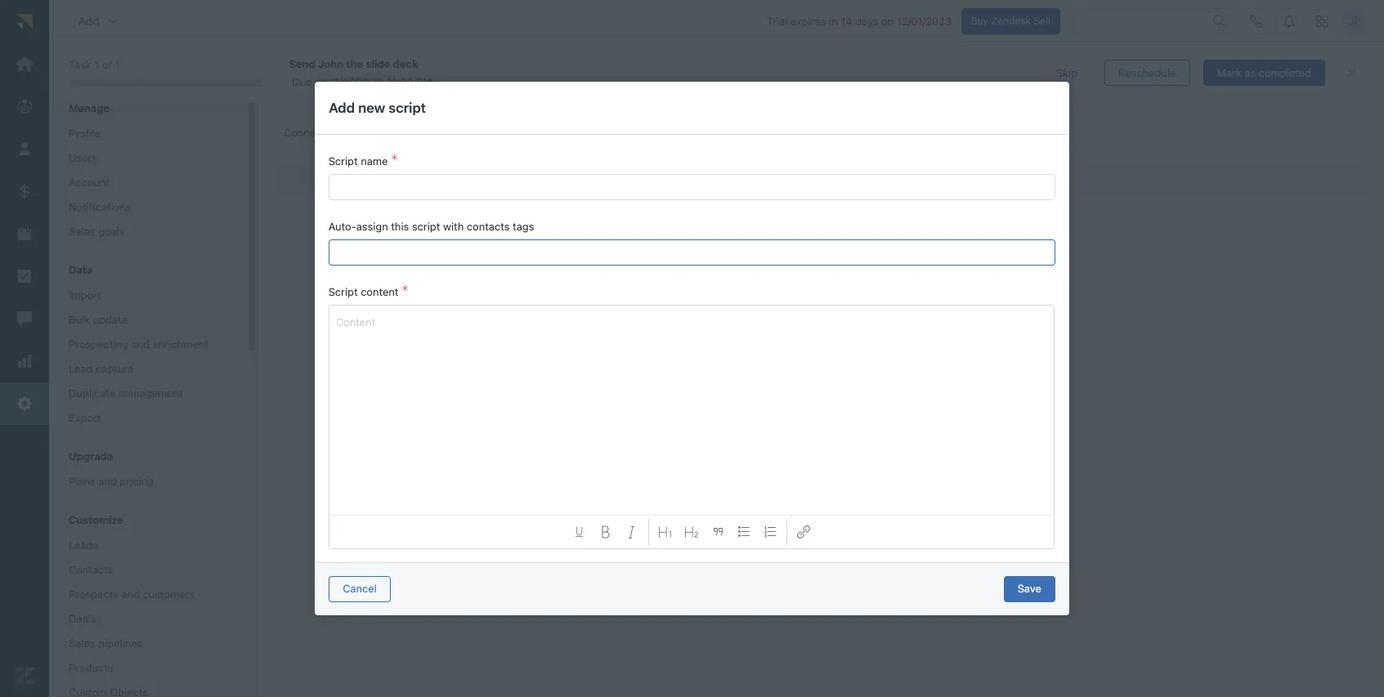 Task type: locate. For each thing, give the bounding box(es) containing it.
and up leads
[[325, 61, 357, 84]]

script right this
[[413, 220, 441, 233]]

and down contacts link
[[122, 588, 140, 601]]

add down the 11/17/2023
[[329, 100, 355, 116]]

send john the slide deck link
[[289, 56, 1013, 71]]

notifications link
[[62, 196, 232, 218]]

script right call
[[560, 203, 588, 216]]

name
[[361, 155, 388, 168]]

with
[[444, 220, 464, 233]]

call down due in the left of the page
[[274, 88, 293, 102]]

1 horizontal spatial 1
[[115, 58, 120, 71]]

1 vertical spatial voice
[[599, 88, 626, 102]]

due
[[292, 75, 312, 88]]

add left chevron down icon at the top of the page
[[79, 14, 100, 27]]

.
[[626, 88, 629, 102]]

1 vertical spatial on
[[315, 75, 327, 88]]

completed
[[1260, 66, 1312, 79]]

add inside add button
[[79, 14, 100, 27]]

zendesk products image
[[1317, 15, 1328, 27]]

on right days
[[882, 14, 894, 27]]

of
[[102, 58, 112, 71]]

call right the sample
[[430, 172, 450, 185]]

1 vertical spatial sales
[[69, 637, 95, 650]]

contacts right with
[[467, 220, 510, 233]]

lead capture link
[[62, 358, 232, 380]]

trial expires in 14 days on 12/01/2023
[[767, 14, 952, 27]]

zendesk
[[992, 14, 1032, 27]]

1
[[94, 58, 99, 71], [115, 58, 120, 71]]

task 1 of 1
[[69, 58, 120, 71]]

jp button
[[1342, 8, 1369, 34]]

asterisk image for script name
[[392, 155, 398, 168]]

add button
[[65, 5, 132, 37]]

prospecting and enrichment
[[69, 338, 209, 351]]

0 vertical spatial script
[[329, 155, 358, 168]]

content
[[361, 285, 399, 299]]

2 vertical spatial call
[[430, 172, 450, 185]]

1 vertical spatial contacts
[[467, 220, 510, 233]]

sales inside sales pipelines link
[[69, 637, 95, 650]]

1 left of
[[94, 58, 99, 71]]

italic image
[[626, 526, 639, 539]]

upgrade
[[69, 450, 113, 463]]

voice right the using
[[599, 88, 626, 102]]

update
[[93, 313, 128, 326]]

1 vertical spatial add
[[329, 100, 355, 116]]

cancel button
[[329, 576, 391, 602]]

add new script
[[329, 100, 426, 116]]

0 horizontal spatial add
[[79, 14, 100, 27]]

0 vertical spatial sales
[[69, 225, 95, 238]]

and for pricing
[[98, 475, 117, 488]]

1 sales from the top
[[69, 225, 95, 238]]

1 horizontal spatial asterisk image
[[403, 285, 409, 299]]

auto-
[[329, 220, 357, 233]]

None text field
[[337, 312, 1049, 330]]

0 vertical spatial call
[[274, 88, 293, 102]]

2 1 from the left
[[115, 58, 120, 71]]

link image
[[798, 526, 811, 539]]

add up the tags
[[517, 203, 537, 216]]

and for enrichment
[[131, 338, 150, 351]]

cancel image
[[1346, 66, 1359, 79]]

using voice link
[[569, 88, 626, 102]]

sales left goals
[[69, 225, 95, 238]]

directly
[[417, 88, 454, 102]]

1 vertical spatial script
[[560, 203, 588, 216]]

0 vertical spatial script
[[389, 100, 426, 116]]

contacts down 01:00
[[371, 88, 414, 102]]

0 horizontal spatial on
[[315, 75, 327, 88]]

script for script name
[[329, 155, 358, 168]]

contacts link
[[62, 560, 232, 581]]

and
[[325, 61, 357, 84], [350, 88, 368, 102], [131, 338, 150, 351], [98, 475, 117, 488], [122, 588, 140, 601]]

capture
[[96, 362, 134, 375]]

in
[[830, 14, 838, 27]]

calls image
[[1251, 14, 1264, 27]]

0 horizontal spatial asterisk image
[[392, 155, 398, 168]]

zendesk image
[[14, 666, 35, 687]]

about
[[538, 88, 566, 102]]

add for add new script
[[329, 100, 355, 116]]

2 vertical spatial add
[[517, 203, 537, 216]]

underline image
[[575, 527, 586, 538]]

sales goals
[[69, 225, 125, 238]]

2 vertical spatial script
[[329, 285, 358, 299]]

on up leads
[[315, 75, 327, 88]]

script name
[[329, 155, 388, 168]]

0 vertical spatial add
[[79, 14, 100, 27]]

call outcomes
[[362, 126, 434, 139]]

script up content on the left top of page
[[329, 285, 358, 299]]

0 horizontal spatial call
[[274, 88, 293, 102]]

0 horizontal spatial contacts
[[371, 88, 414, 102]]

1 vertical spatial call
[[362, 126, 381, 139]]

and for text
[[325, 61, 357, 84]]

goals
[[98, 225, 125, 238]]

2 horizontal spatial add
[[517, 203, 537, 216]]

0 horizontal spatial 1
[[94, 58, 99, 71]]

on
[[882, 14, 894, 27], [315, 75, 327, 88]]

script
[[329, 155, 358, 168], [452, 172, 483, 185], [329, 285, 358, 299]]

1 horizontal spatial voice
[[599, 88, 626, 102]]

asterisk image right content
[[403, 285, 409, 299]]

0 vertical spatial contacts
[[371, 88, 414, 102]]

0 vertical spatial on
[[882, 14, 894, 27]]

pipelines
[[98, 637, 143, 650]]

from
[[457, 88, 480, 102]]

add inside add call script button
[[517, 203, 537, 216]]

edit button
[[510, 169, 554, 189]]

the
[[346, 57, 363, 70]]

sales down deals
[[69, 637, 95, 650]]

script up outcomes
[[389, 100, 426, 116]]

heading1 image
[[660, 526, 673, 539]]

sales
[[69, 225, 95, 238], [69, 637, 95, 650]]

management
[[118, 387, 183, 400]]

your
[[296, 88, 317, 102]]

1 vertical spatial script
[[452, 172, 483, 185]]

1 vertical spatial asterisk image
[[403, 285, 409, 299]]

and right the plans
[[98, 475, 117, 488]]

script left name
[[329, 155, 358, 168]]

sales inside sales goals link
[[69, 225, 95, 238]]

connection
[[284, 126, 341, 139]]

0 horizontal spatial voice
[[274, 61, 321, 84]]

bulk update
[[69, 313, 128, 326]]

sales for sales goals
[[69, 225, 95, 238]]

products link
[[62, 658, 232, 679]]

search image
[[1214, 14, 1227, 27]]

save button
[[1004, 576, 1056, 602]]

2 sales from the top
[[69, 637, 95, 650]]

script
[[389, 100, 426, 116], [560, 203, 588, 216], [413, 220, 441, 233]]

asterisk image right name
[[392, 155, 398, 168]]

duplicate management
[[69, 387, 183, 400]]

voice up your
[[274, 61, 321, 84]]

mark
[[1218, 66, 1242, 79]]

1 horizontal spatial contacts
[[467, 220, 510, 233]]

add for add call script
[[517, 203, 537, 216]]

script inside button
[[560, 203, 588, 216]]

asterisk image
[[392, 155, 398, 168], [403, 285, 409, 299]]

users
[[69, 151, 97, 164]]

script down scripts link
[[452, 172, 483, 185]]

sales pipelines
[[69, 637, 143, 650]]

call down the new
[[362, 126, 381, 139]]

trash image
[[564, 174, 573, 183]]

outcomes
[[383, 126, 434, 139]]

add call script
[[517, 203, 588, 216]]

john
[[318, 57, 344, 70]]

asterisk image for script content
[[403, 285, 409, 299]]

data
[[69, 263, 93, 277]]

content
[[336, 316, 376, 329]]

None field
[[92, 61, 222, 76], [333, 240, 1052, 265], [92, 61, 222, 76], [333, 240, 1052, 265]]

slide
[[366, 57, 390, 70]]

0 vertical spatial asterisk image
[[392, 155, 398, 168]]

1 horizontal spatial add
[[329, 100, 355, 116]]

voice
[[274, 61, 321, 84], [599, 88, 626, 102]]

this
[[392, 220, 410, 233]]

scripts
[[456, 126, 490, 139]]

script for script content
[[329, 285, 358, 299]]

1 right of
[[115, 58, 120, 71]]

and for customers
[[122, 588, 140, 601]]

script for add call script
[[560, 203, 588, 216]]

days
[[856, 14, 879, 27]]

and down bulk update link on the left top
[[131, 338, 150, 351]]

bold image
[[600, 526, 613, 539]]



Task type: describe. For each thing, give the bounding box(es) containing it.
sales for sales pipelines
[[69, 637, 95, 650]]

1 horizontal spatial on
[[882, 14, 894, 27]]

0 vertical spatial voice
[[274, 61, 321, 84]]

leads link
[[62, 535, 232, 556]]

new
[[358, 100, 385, 116]]

connection link
[[274, 119, 350, 148]]

account
[[69, 176, 110, 189]]

customers
[[143, 588, 195, 601]]

add for add
[[79, 14, 100, 27]]

pm
[[416, 75, 432, 88]]

script for add new script
[[389, 100, 426, 116]]

export link
[[62, 407, 232, 429]]

duplicate management link
[[62, 383, 232, 404]]

text
[[361, 61, 397, 84]]

add call script button
[[483, 196, 602, 223]]

plans and pricing link
[[62, 471, 232, 493]]

send
[[289, 57, 316, 70]]

on inside the send john the slide deck due on 11/17/2023 01:00 pm
[[315, 75, 327, 88]]

trial
[[767, 14, 788, 27]]

prospects and customers
[[69, 588, 195, 601]]

bullet list image
[[738, 526, 751, 539]]

import link
[[62, 285, 232, 306]]

plans and pricing
[[69, 475, 154, 488]]

reschedule
[[1119, 66, 1177, 79]]

leads
[[69, 539, 98, 552]]

1 horizontal spatial call
[[362, 126, 381, 139]]

2 horizontal spatial call
[[430, 172, 450, 185]]

and down the 11/17/2023
[[350, 88, 368, 102]]

heading2 image
[[686, 526, 699, 539]]

task
[[69, 58, 91, 71]]

2 vertical spatial script
[[413, 220, 441, 233]]

products
[[69, 662, 113, 675]]

save
[[1018, 582, 1042, 596]]

edit
[[524, 173, 540, 184]]

sell
[[1034, 14, 1051, 27]]

enrichment
[[153, 338, 209, 351]]

manage
[[69, 102, 110, 115]]

reschedule button
[[1105, 60, 1191, 86]]

contacts inside voice and text call your leads and contacts directly from sell. learn about using voice .
[[371, 88, 414, 102]]

users link
[[62, 147, 232, 169]]

sales pipelines link
[[62, 633, 232, 655]]

cancel
[[343, 582, 377, 596]]

account link
[[62, 172, 232, 193]]

mark as completed
[[1218, 66, 1312, 79]]

plans
[[69, 475, 95, 488]]

skip button
[[1043, 60, 1092, 86]]

duplicate
[[69, 387, 116, 400]]

mark as completed button
[[1204, 60, 1326, 86]]

list number image
[[764, 526, 778, 539]]

notifications
[[69, 200, 131, 214]]

jp
[[1349, 14, 1362, 28]]

using
[[569, 88, 596, 102]]

buy
[[972, 14, 989, 27]]

14
[[841, 14, 853, 27]]

call
[[540, 203, 557, 216]]

voice and text call your leads and contacts directly from sell. learn about using voice .
[[274, 61, 629, 102]]

prospects and customers link
[[62, 584, 232, 605]]

auto-assign this script with contacts tags
[[329, 220, 535, 233]]

learn
[[507, 88, 535, 102]]

customize
[[69, 514, 123, 527]]

prospecting and enrichment link
[[62, 334, 232, 355]]

chevron down image
[[106, 14, 119, 27]]

deals
[[69, 613, 96, 626]]

1 1 from the left
[[94, 58, 99, 71]]

sales goals link
[[62, 221, 232, 242]]

Script name field
[[336, 175, 1049, 200]]

12/01/2023
[[897, 14, 952, 27]]

buy zendesk sell button
[[962, 8, 1061, 34]]

contacts
[[69, 564, 113, 577]]

scripts link
[[446, 119, 500, 148]]

call inside voice and text call your leads and contacts directly from sell. learn about using voice .
[[274, 88, 293, 102]]

prospecting
[[69, 338, 128, 351]]

expires
[[791, 14, 827, 27]]

sample call script
[[389, 172, 483, 185]]

bulk
[[69, 313, 90, 326]]

deals link
[[62, 609, 232, 630]]

pricing
[[120, 475, 154, 488]]

sample
[[389, 172, 427, 185]]

bell image
[[1283, 14, 1297, 27]]

quote image
[[712, 526, 725, 539]]

profile
[[69, 127, 100, 140]]

assign
[[357, 220, 389, 233]]

buy zendesk sell
[[972, 14, 1051, 27]]

tags
[[513, 220, 535, 233]]

prospects
[[69, 588, 119, 601]]

bulk update link
[[62, 309, 232, 331]]

lead
[[69, 362, 93, 375]]

01:00
[[386, 75, 414, 88]]



Task type: vqa. For each thing, say whether or not it's contained in the screenshot.
first James from the left
no



